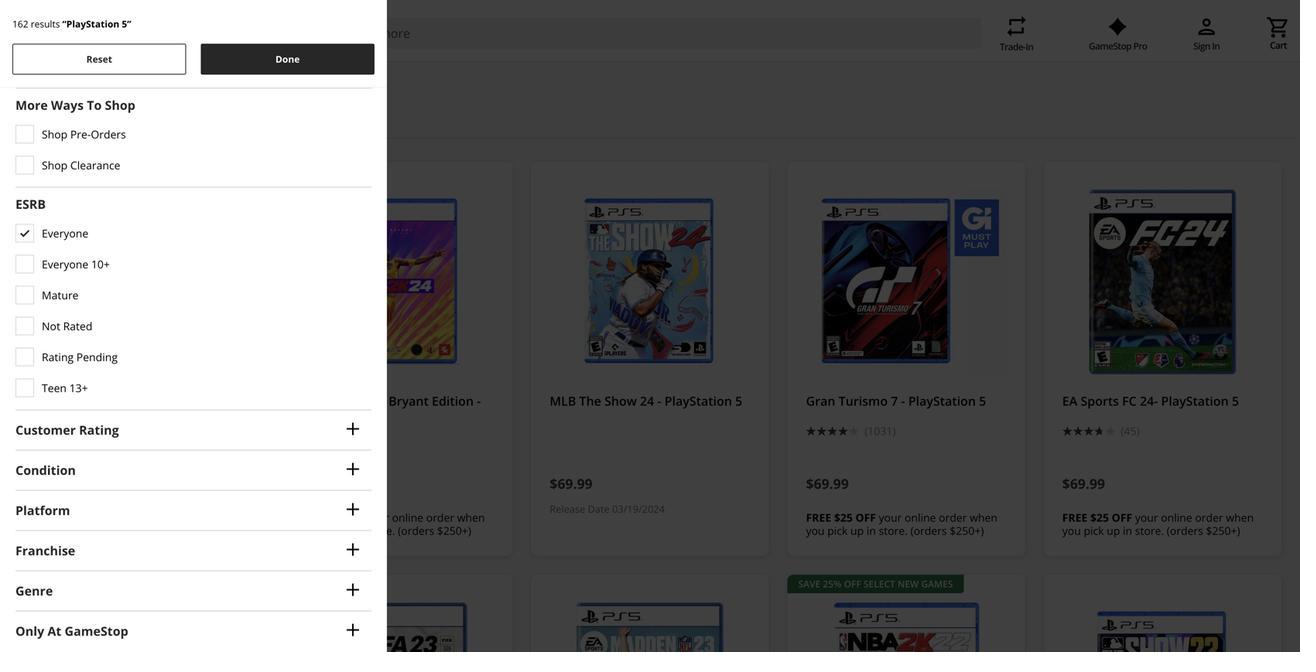 Task type: describe. For each thing, give the bounding box(es) containing it.
25%
[[823, 578, 842, 591]]

pick for $34.99
[[59, 524, 79, 539]]

when for $69.99
[[970, 511, 998, 526]]

cotsworld shopping center link
[[1141, 35, 1289, 50]]

store. for $69.99
[[879, 524, 908, 539]]

1 - from the left
[[133, 393, 137, 410]]

teen
[[42, 381, 67, 396]]

1 24 from the left
[[116, 393, 130, 410]]

order for $69.99
[[939, 511, 968, 526]]

in for $34.99
[[98, 524, 107, 539]]

consoles link
[[649, 35, 694, 50]]

4 your online order when you pick up in store. (orders $250+) from the left
[[1063, 511, 1255, 539]]

4 order from the left
[[1196, 511, 1224, 526]]

1 vertical spatial rating
[[79, 422, 119, 439]]

ea
[[1063, 393, 1078, 410]]

shop pre-orders link
[[15, 125, 362, 144]]

nba
[[294, 393, 320, 410]]

you for $24.99
[[294, 524, 312, 539]]

gran
[[807, 393, 836, 410]]

same day delivery
[[122, 35, 213, 50]]

24-
[[1141, 393, 1159, 410]]

ways
[[51, 97, 84, 113]]

sign
[[1194, 40, 1211, 52]]

release date 03/19/2024
[[550, 503, 665, 517]]

to
[[87, 97, 102, 113]]

4 free from the left
[[1063, 511, 1088, 526]]

(orders for $34.99
[[142, 524, 178, 539]]

nba 2k24 kobe bryant edition - playstation 5
[[294, 393, 481, 425]]

shop for shop clearance
[[42, 158, 68, 173]]

customer rating
[[15, 422, 119, 439]]

4 up from the left
[[1108, 524, 1121, 539]]

shop pre-orders
[[42, 127, 126, 142]]

$25 for $34.99
[[65, 511, 84, 526]]

0 horizontal spatial gamestop
[[65, 623, 128, 640]]

free for $24.99
[[294, 511, 319, 526]]

collectibles link
[[569, 35, 625, 50]]

3 $69.99 from the left
[[550, 475, 593, 493]]

release
[[550, 503, 586, 517]]

shop for shop my store
[[12, 35, 37, 50]]

gran turismo 7 - playstation 5
[[807, 393, 987, 410]]

up for $69.99
[[851, 524, 864, 539]]

your online order when you pick up in store. (orders $250+) for $24.99
[[294, 511, 485, 539]]

deals
[[437, 35, 464, 50]]

shopping_cart cart
[[1267, 15, 1292, 51]]

reset button
[[12, 44, 186, 75]]

up for up to 50% off
[[29, 578, 42, 591]]

4 online from the left
[[1162, 511, 1193, 526]]

your for $24.99
[[366, 511, 390, 526]]

playstation 5 162 results
[[9, 23, 199, 84]]

owned
[[508, 35, 544, 50]]

rated
[[63, 319, 92, 334]]

(45)
[[1122, 424, 1140, 439]]

video games link
[[718, 35, 783, 50]]

$250+) for $69.99
[[950, 524, 985, 539]]

same
[[122, 35, 149, 50]]

free $25 off for $69.99
[[807, 511, 877, 526]]

top
[[416, 35, 434, 50]]

$34.99
[[37, 475, 80, 493]]

the
[[580, 393, 602, 410]]

up to 50% off
[[29, 578, 98, 591]]

4 store. from the left
[[1136, 524, 1165, 539]]

pick for $24.99
[[315, 524, 335, 539]]

cotsworld
[[1158, 35, 1207, 50]]

up for up to $35 off
[[29, 165, 42, 177]]

new releases
[[323, 35, 391, 50]]

save 25% off select new games
[[799, 578, 954, 591]]

sports
[[1081, 393, 1120, 410]]

shop clearance
[[42, 158, 120, 173]]

you for $69.99
[[807, 524, 825, 539]]

select
[[864, 578, 896, 591]]

customer
[[15, 422, 76, 439]]

mature
[[42, 288, 79, 303]]

kobe
[[355, 393, 386, 410]]

cotsworld shopping center
[[1158, 35, 1289, 50]]

shop my store
[[12, 35, 84, 50]]

everyone 10+ link
[[15, 255, 362, 274]]

when for $34.99
[[201, 511, 229, 526]]

top deals
[[416, 35, 464, 50]]

online for $34.99
[[136, 511, 167, 526]]

in for $24.99
[[354, 524, 364, 539]]

4 (orders from the left
[[1168, 524, 1204, 539]]

$250+) for $34.99
[[181, 524, 215, 539]]

order
[[1087, 35, 1116, 50]]

playstation inside nba 2k24 kobe bryant edition - playstation 5
[[294, 408, 361, 425]]

collectibles
[[569, 35, 625, 50]]

madden
[[37, 393, 86, 410]]

everyone for everyone 10+
[[42, 257, 88, 272]]

shop for shop pre-orders
[[42, 127, 68, 142]]

online for $69.99
[[905, 511, 937, 526]]

0 vertical spatial results
[[31, 17, 60, 30]]

repeat trade-in
[[1001, 14, 1034, 53]]

4 pick from the left
[[1084, 524, 1105, 539]]

to for $35
[[44, 165, 57, 177]]

you for $34.99
[[37, 524, 56, 539]]

franchise
[[15, 543, 75, 559]]

releases
[[348, 35, 391, 50]]

your for $69.99
[[879, 511, 902, 526]]

store. for $24.99
[[366, 524, 395, 539]]

(1031)
[[865, 424, 896, 439]]

0 vertical spatial gamestop
[[1090, 40, 1132, 52]]

162 results "playstation 5"
[[12, 17, 131, 30]]

in for person
[[1213, 40, 1221, 52]]

mlb the show 24 - playstation 5
[[550, 393, 743, 410]]

13+
[[69, 381, 88, 396]]

$25 for $69.99
[[835, 511, 853, 526]]

in for $69.99
[[867, 524, 877, 539]]

5 $69.99 from the left
[[1063, 475, 1106, 493]]

cart
[[1271, 39, 1288, 51]]

consoles
[[649, 35, 694, 50]]

platform
[[15, 503, 70, 519]]

in for repeat
[[1026, 40, 1034, 53]]

shopping_cart
[[1267, 15, 1292, 40]]

Search games, consoles & more search field
[[227, 18, 954, 49]]

"playstation
[[62, 17, 120, 30]]

done
[[276, 53, 300, 65]]

reset
[[86, 53, 112, 65]]

trade-
[[1001, 40, 1026, 53]]

free for $34.99
[[37, 511, 62, 526]]

fc
[[1123, 393, 1137, 410]]

shopping
[[1209, 35, 1254, 50]]

digital store
[[238, 35, 298, 50]]

filter
[[49, 103, 72, 115]]

rating pending
[[42, 350, 118, 365]]



Task type: locate. For each thing, give the bounding box(es) containing it.
2 online from the left
[[392, 511, 424, 526]]

gamestop right at
[[65, 623, 128, 640]]

1 $250+) from the left
[[181, 524, 215, 539]]

pre- right deals
[[489, 35, 508, 50]]

up left 50%
[[29, 578, 42, 591]]

video games
[[718, 35, 783, 50]]

0 vertical spatial 162
[[12, 17, 28, 30]]

(orders for $24.99
[[398, 524, 435, 539]]

shop right to
[[105, 97, 135, 113]]

everyone up everyone 10+
[[42, 226, 88, 241]]

2 you from the left
[[294, 524, 312, 539]]

free $25 off for $34.99
[[37, 511, 107, 526]]

in inside person sign in
[[1213, 40, 1221, 52]]

free $25 off for $24.99
[[294, 511, 364, 526]]

mlb
[[550, 393, 576, 410]]

24
[[116, 393, 130, 410], [640, 393, 655, 410]]

162 inside 'tab panel'
[[12, 17, 28, 30]]

top deals link
[[416, 35, 464, 50]]

when for $24.99
[[457, 511, 485, 526]]

03/19/2024
[[613, 503, 665, 517]]

3 order from the left
[[939, 511, 968, 526]]

1 to from the top
[[44, 165, 57, 177]]

2 pick from the left
[[315, 524, 335, 539]]

3 free $25 off from the left
[[807, 511, 877, 526]]

store up done
[[272, 35, 298, 50]]

4 when from the left
[[1227, 511, 1255, 526]]

2 $250+) from the left
[[437, 524, 472, 539]]

to left $35
[[44, 165, 57, 177]]

bryant
[[389, 393, 429, 410]]

- inside nba 2k24 kobe bryant edition - playstation 5
[[477, 393, 481, 410]]

1 your from the left
[[110, 511, 133, 526]]

162 up the more on the top of the page
[[9, 62, 36, 84]]

0 horizontal spatial pre-
[[70, 127, 91, 142]]

2 your from the left
[[366, 511, 390, 526]]

- right nfl
[[133, 393, 137, 410]]

in down repeat
[[1026, 40, 1034, 53]]

0 vertical spatial up
[[29, 165, 42, 177]]

$69.99
[[86, 475, 129, 493], [343, 475, 385, 493], [550, 475, 593, 493], [807, 475, 849, 493], [1063, 475, 1106, 493]]

track order link
[[1044, 35, 1116, 50]]

free for $69.99
[[807, 511, 832, 526]]

(orders
[[142, 524, 178, 539], [398, 524, 435, 539], [911, 524, 948, 539], [1168, 524, 1204, 539]]

3 online from the left
[[905, 511, 937, 526]]

1 horizontal spatial rating
[[79, 422, 119, 439]]

1 you from the left
[[37, 524, 56, 539]]

2 free from the left
[[294, 511, 319, 526]]

2 everyone from the top
[[42, 257, 88, 272]]

tab panel
[[0, 0, 1301, 653]]

- right 7
[[902, 393, 906, 410]]

same day delivery link
[[122, 35, 213, 50]]

4 your from the left
[[1136, 511, 1159, 526]]

not rated link
[[15, 317, 362, 336]]

- right "show"
[[658, 393, 662, 410]]

not rated
[[42, 319, 92, 334]]

genre
[[15, 583, 53, 600]]

-
[[133, 393, 137, 410], [477, 393, 481, 410], [658, 393, 662, 410], [902, 393, 906, 410]]

2 in from the left
[[1026, 40, 1034, 53]]

3 - from the left
[[658, 393, 662, 410]]

condition
[[15, 462, 76, 479]]

2 up from the top
[[29, 578, 42, 591]]

1 vertical spatial gamestop
[[65, 623, 128, 640]]

store.
[[110, 524, 139, 539], [366, 524, 395, 539], [879, 524, 908, 539], [1136, 524, 1165, 539]]

5 inside the playstation 5 162 results
[[181, 23, 199, 62]]

teen 13+ link
[[15, 379, 362, 398]]

playstation inside the playstation 5 162 results
[[9, 23, 175, 62]]

4 you from the left
[[1063, 524, 1082, 539]]

1 horizontal spatial 24
[[640, 393, 655, 410]]

1 free $25 off from the left
[[37, 511, 107, 526]]

your online order when you pick up in store. (orders $250+)
[[37, 511, 229, 539], [294, 511, 485, 539], [807, 511, 998, 539], [1063, 511, 1255, 539]]

1 store. from the left
[[110, 524, 139, 539]]

0 horizontal spatial 24
[[116, 393, 130, 410]]

everyone for everyone
[[42, 226, 88, 241]]

2 store. from the left
[[366, 524, 395, 539]]

5 inside nba 2k24 kobe bryant edition - playstation 5
[[364, 408, 372, 425]]

up for $24.99
[[338, 524, 351, 539]]

(286)
[[96, 424, 121, 439]]

results inside the playstation 5 162 results
[[40, 62, 92, 84]]

shop down the 'filter' link
[[42, 127, 68, 142]]

3 $250+) from the left
[[950, 524, 985, 539]]

5"
[[122, 17, 131, 30]]

5
[[181, 23, 199, 62], [211, 393, 218, 410], [736, 393, 743, 410], [980, 393, 987, 410], [1233, 393, 1240, 410], [364, 408, 372, 425]]

everyone
[[42, 226, 88, 241], [42, 257, 88, 272]]

1 vertical spatial results
[[40, 62, 92, 84]]

2 when from the left
[[457, 511, 485, 526]]

rating pending link
[[15, 348, 362, 367]]

1 horizontal spatial gamestop
[[1090, 40, 1132, 52]]

madden nfl 24 - playstation 5
[[37, 393, 218, 410]]

orders
[[91, 127, 126, 142]]

clearance
[[70, 158, 120, 173]]

edition
[[432, 393, 474, 410]]

2 (orders from the left
[[398, 524, 435, 539]]

esrb
[[15, 196, 46, 212]]

1 online from the left
[[136, 511, 167, 526]]

more ways to shop
[[15, 97, 135, 113]]

to
[[44, 165, 57, 177], [44, 578, 57, 591]]

your for $34.99
[[110, 511, 133, 526]]

1 vertical spatial pre-
[[70, 127, 91, 142]]

2 free $25 off from the left
[[294, 511, 364, 526]]

3 you from the left
[[807, 524, 825, 539]]

1 $25 from the left
[[65, 511, 84, 526]]

only
[[15, 623, 44, 640]]

mature link
[[15, 286, 362, 305]]

4 $69.99 from the left
[[807, 475, 849, 493]]

rating down nfl
[[79, 422, 119, 439]]

gamestop pro
[[1090, 40, 1148, 52]]

1 free from the left
[[37, 511, 62, 526]]

up for $34.99
[[82, 524, 95, 539]]

in right sign
[[1213, 40, 1221, 52]]

pre- down more ways to shop
[[70, 127, 91, 142]]

results
[[31, 17, 60, 30], [40, 62, 92, 84]]

- right edition
[[477, 393, 481, 410]]

order for $24.99
[[427, 511, 455, 526]]

2 your online order when you pick up in store. (orders $250+) from the left
[[294, 511, 485, 539]]

0 vertical spatial pre-
[[489, 35, 508, 50]]

3 (orders from the left
[[911, 524, 948, 539]]

50%
[[59, 578, 78, 591]]

to for 50%
[[44, 578, 57, 591]]

shop my store link
[[12, 35, 84, 50]]

rating inside rating pending link
[[42, 350, 74, 365]]

2 order from the left
[[427, 511, 455, 526]]

your online order when you pick up in store. (orders $250+) for $69.99
[[807, 511, 998, 539]]

2 up from the left
[[338, 524, 351, 539]]

pending
[[76, 350, 118, 365]]

new
[[323, 35, 345, 50]]

3 store. from the left
[[879, 524, 908, 539]]

2 to from the top
[[44, 578, 57, 591]]

gamestop down gamestop pro icon
[[1090, 40, 1132, 52]]

1 in from the left
[[98, 524, 107, 539]]

$24.99 $69.99
[[294, 475, 385, 493]]

$250+)
[[181, 524, 215, 539], [437, 524, 472, 539], [950, 524, 985, 539], [1207, 524, 1241, 539]]

1 your online order when you pick up in store. (orders $250+) from the left
[[37, 511, 229, 539]]

0 vertical spatial to
[[44, 165, 57, 177]]

video
[[718, 35, 746, 50]]

digital
[[238, 35, 269, 50]]

4 in from the left
[[1124, 524, 1133, 539]]

0 horizontal spatial store
[[57, 35, 84, 50]]

1 everyone from the top
[[42, 226, 88, 241]]

3 $25 from the left
[[835, 511, 853, 526]]

your
[[110, 511, 133, 526], [366, 511, 390, 526], [879, 511, 902, 526], [1136, 511, 1159, 526]]

3 free from the left
[[807, 511, 832, 526]]

2k24
[[323, 393, 352, 410]]

track order
[[1059, 35, 1116, 50]]

162 up the shop my store
[[12, 17, 28, 30]]

2 $25 from the left
[[322, 511, 340, 526]]

1 horizontal spatial in
[[1213, 40, 1221, 52]]

gamestop pro link
[[1090, 18, 1148, 52]]

1 horizontal spatial pre-
[[489, 35, 508, 50]]

0 horizontal spatial in
[[1026, 40, 1034, 53]]

4 $25 from the left
[[1091, 511, 1110, 526]]

1 pick from the left
[[59, 524, 79, 539]]

rating up teen
[[42, 350, 74, 365]]

0 vertical spatial everyone
[[42, 226, 88, 241]]

3 pick from the left
[[828, 524, 848, 539]]

to left 50%
[[44, 578, 57, 591]]

shop left clearance
[[42, 158, 68, 173]]

$25 for $24.99
[[322, 511, 340, 526]]

date
[[588, 503, 610, 517]]

everyone up mature
[[42, 257, 88, 272]]

2 store from the left
[[272, 35, 298, 50]]

0 horizontal spatial rating
[[42, 350, 74, 365]]

results up the ways
[[40, 62, 92, 84]]

3 your online order when you pick up in store. (orders $250+) from the left
[[807, 511, 998, 539]]

$24.99
[[294, 475, 336, 493]]

done button
[[201, 44, 375, 75]]

1 when from the left
[[201, 511, 229, 526]]

not
[[42, 319, 60, 334]]

(orders for $69.99
[[911, 524, 948, 539]]

up left $35
[[29, 165, 42, 177]]

gamestop image
[[54, 18, 178, 48]]

everyone link
[[15, 224, 362, 243]]

only at gamestop
[[15, 623, 128, 640]]

4 $250+) from the left
[[1207, 524, 1241, 539]]

1 $69.99 from the left
[[86, 475, 129, 493]]

7
[[892, 393, 899, 410]]

free $25 off
[[37, 511, 107, 526], [294, 511, 364, 526], [807, 511, 877, 526], [1063, 511, 1133, 526]]

1 store from the left
[[57, 35, 84, 50]]

2 - from the left
[[477, 393, 481, 410]]

shop left my
[[12, 35, 37, 50]]

rating
[[42, 350, 74, 365], [79, 422, 119, 439]]

1 vertical spatial 162
[[9, 62, 36, 84]]

24 right nfl
[[116, 393, 130, 410]]

digital store link
[[238, 35, 298, 50]]

results up my
[[31, 17, 60, 30]]

None search field
[[196, 18, 982, 49]]

in inside repeat trade-in
[[1026, 40, 1034, 53]]

2 $69.99 from the left
[[343, 475, 385, 493]]

online for $24.99
[[392, 511, 424, 526]]

1 vertical spatial up
[[29, 578, 42, 591]]

$35
[[59, 165, 75, 177]]

pre-owned
[[489, 35, 544, 50]]

1 vertical spatial everyone
[[42, 257, 88, 272]]

0 vertical spatial rating
[[42, 350, 74, 365]]

1 up from the top
[[29, 165, 42, 177]]

1 up from the left
[[82, 524, 95, 539]]

order for $34.99
[[170, 511, 198, 526]]

shop clearance link
[[15, 156, 362, 175]]

(319)
[[352, 424, 377, 439]]

1 horizontal spatial store
[[272, 35, 298, 50]]

store. for $34.99
[[110, 524, 139, 539]]

you
[[37, 524, 56, 539], [294, 524, 312, 539], [807, 524, 825, 539], [1063, 524, 1082, 539]]

1 (orders from the left
[[142, 524, 178, 539]]

pre-owned link
[[489, 35, 544, 50]]

online
[[136, 511, 167, 526], [392, 511, 424, 526], [905, 511, 937, 526], [1162, 511, 1193, 526]]

person
[[1195, 14, 1220, 39]]

1 vertical spatial to
[[44, 578, 57, 591]]

2 in from the left
[[354, 524, 364, 539]]

4 free $25 off from the left
[[1063, 511, 1133, 526]]

1 in from the left
[[1213, 40, 1221, 52]]

3 in from the left
[[867, 524, 877, 539]]

gamestop pro icon image
[[1109, 18, 1128, 36]]

nfl
[[89, 393, 112, 410]]

when
[[201, 511, 229, 526], [457, 511, 485, 526], [970, 511, 998, 526], [1227, 511, 1255, 526]]

4 - from the left
[[902, 393, 906, 410]]

3 your from the left
[[879, 511, 902, 526]]

2 24 from the left
[[640, 393, 655, 410]]

24 right "show"
[[640, 393, 655, 410]]

3 when from the left
[[970, 511, 998, 526]]

1 order from the left
[[170, 511, 198, 526]]

162 inside the playstation 5 162 results
[[9, 62, 36, 84]]

teen 13+
[[42, 381, 88, 396]]

pick for $69.99
[[828, 524, 848, 539]]

10+
[[91, 257, 110, 272]]

$250+) for $24.99
[[437, 524, 472, 539]]

playstation
[[9, 23, 175, 62], [140, 393, 208, 410], [665, 393, 733, 410], [909, 393, 977, 410], [1162, 393, 1230, 410], [294, 408, 361, 425]]

store down 162 results "playstation 5"
[[57, 35, 84, 50]]

up to $35 off
[[29, 165, 95, 177]]

turismo
[[839, 393, 888, 410]]

your online order when you pick up in store. (orders $250+) for $34.99
[[37, 511, 229, 539]]

3 up from the left
[[851, 524, 864, 539]]

person sign in
[[1194, 14, 1221, 52]]

tab panel containing $34.99
[[0, 0, 1301, 653]]

more
[[15, 97, 48, 113]]

new
[[898, 578, 920, 591]]

new releases link
[[323, 35, 391, 50]]



